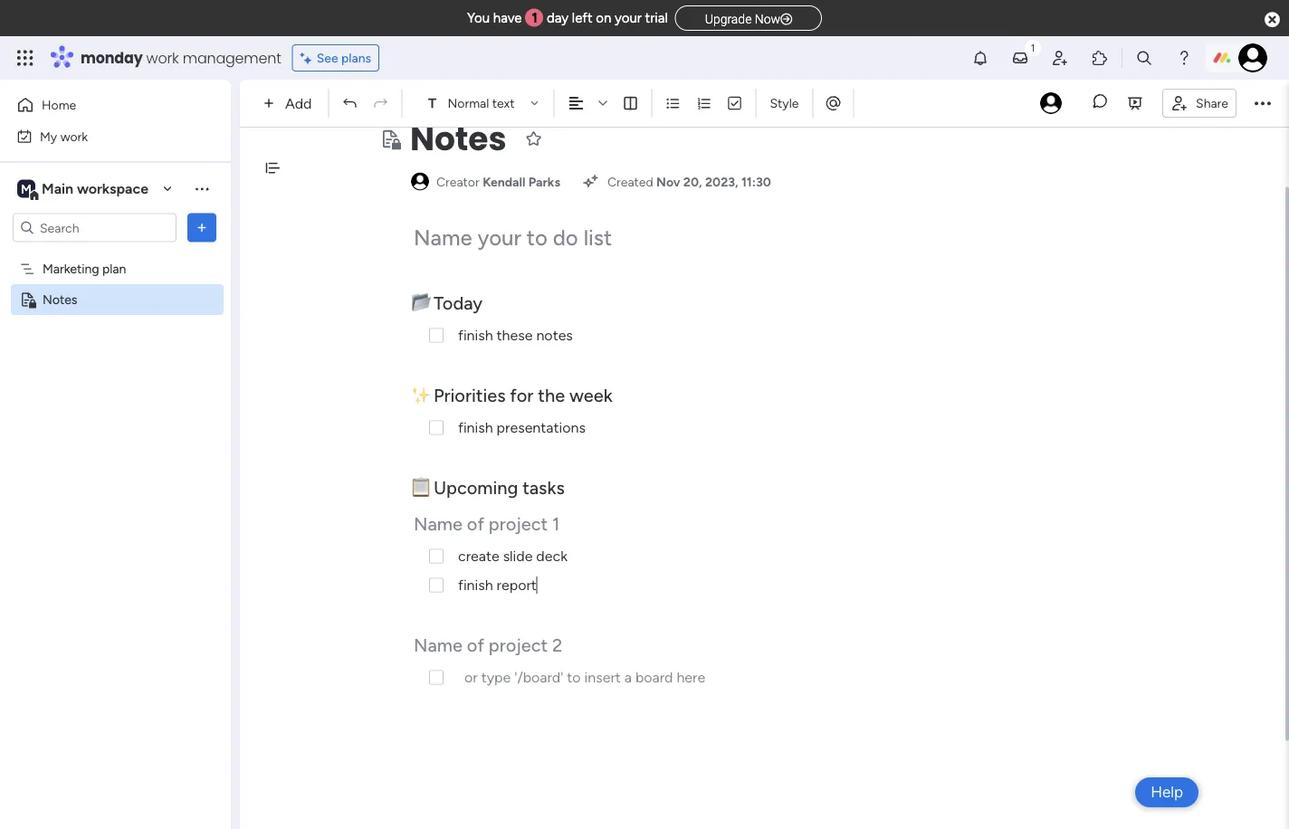 Task type: locate. For each thing, give the bounding box(es) containing it.
✨
[[411, 384, 429, 406]]

finish for finish report
[[458, 577, 493, 594]]

home button
[[11, 91, 195, 120]]

finish presentations
[[458, 419, 586, 436]]

1 finish from the top
[[458, 327, 493, 344]]

these
[[497, 327, 533, 344]]

0 horizontal spatial private board image
[[19, 291, 36, 308]]

📋
[[411, 477, 429, 498]]

help
[[1151, 783, 1183, 802]]

1 vertical spatial notes
[[43, 292, 77, 307]]

share button
[[1163, 89, 1237, 117]]

have
[[493, 10, 522, 26]]

list box
[[0, 250, 231, 560]]

your
[[615, 10, 642, 26]]

the
[[538, 384, 565, 406]]

notes inside field
[[410, 116, 507, 162]]

see plans button
[[292, 44, 380, 72]]

option
[[0, 253, 231, 256]]

1 vertical spatial finish
[[458, 419, 493, 436]]

0 vertical spatial notes
[[410, 116, 507, 162]]

finish down the priorities
[[458, 419, 493, 436]]

for
[[510, 384, 534, 406]]

Search in workspace field
[[38, 217, 151, 238]]

plan
[[102, 261, 126, 277]]

0 vertical spatial work
[[146, 48, 179, 68]]

notes
[[410, 116, 507, 162], [43, 292, 77, 307]]

add
[[285, 95, 312, 112]]

left
[[572, 10, 593, 26]]

created nov 20, 2023, 11:30
[[608, 174, 771, 189]]

0 vertical spatial private board image
[[379, 128, 401, 150]]

2023,
[[705, 174, 739, 189]]

create slide deck
[[458, 548, 568, 565]]

1 horizontal spatial notes
[[410, 116, 507, 162]]

work inside button
[[60, 129, 88, 144]]

mention image
[[824, 94, 843, 112]]

1 horizontal spatial work
[[146, 48, 179, 68]]

notes down marketing
[[43, 292, 77, 307]]

3 finish from the top
[[458, 577, 493, 594]]

creator
[[436, 174, 480, 189]]

creator kendall parks
[[436, 174, 560, 189]]

upgrade now
[[705, 11, 781, 26]]

help image
[[1175, 49, 1193, 67]]

workspace
[[77, 180, 149, 197]]

work right monday
[[146, 48, 179, 68]]

see
[[317, 50, 338, 66]]

1 image
[[1025, 37, 1041, 57]]

finish
[[458, 327, 493, 344], [458, 419, 493, 436], [458, 577, 493, 594]]

my
[[40, 129, 57, 144]]

inbox image
[[1011, 49, 1030, 67]]

workspace image
[[17, 179, 35, 199]]

today
[[434, 292, 483, 314]]

kendall
[[483, 174, 526, 189]]

notes
[[536, 327, 573, 344]]

finish down today
[[458, 327, 493, 344]]

list box containing marketing plan
[[0, 250, 231, 560]]

workspace options image
[[193, 180, 211, 198]]

2 finish from the top
[[458, 419, 493, 436]]

my work
[[40, 129, 88, 144]]

m
[[21, 181, 32, 196]]

trial
[[645, 10, 668, 26]]

📂
[[411, 292, 429, 314]]

0 horizontal spatial work
[[60, 129, 88, 144]]

options image
[[193, 219, 211, 237]]

layout image
[[622, 95, 639, 111]]

numbered list image
[[696, 95, 712, 111]]

notes down the "normal"
[[410, 116, 507, 162]]

workspace selection element
[[17, 178, 151, 201]]

finish down create at left
[[458, 577, 493, 594]]

2 vertical spatial finish
[[458, 577, 493, 594]]

1
[[532, 10, 538, 26]]

1 vertical spatial work
[[60, 129, 88, 144]]

see plans
[[317, 50, 371, 66]]

monday
[[81, 48, 143, 68]]

monday work management
[[81, 48, 281, 68]]

style
[[770, 96, 799, 111]]

0 vertical spatial finish
[[458, 327, 493, 344]]

1 vertical spatial private board image
[[19, 291, 36, 308]]

dapulse rightstroke image
[[781, 12, 792, 26]]

bulleted list image
[[665, 95, 681, 111]]

you
[[467, 10, 490, 26]]

main workspace
[[42, 180, 149, 197]]

marketing
[[43, 261, 99, 277]]

work
[[146, 48, 179, 68], [60, 129, 88, 144]]

private board image
[[379, 128, 401, 150], [19, 291, 36, 308]]

0 horizontal spatial notes
[[43, 292, 77, 307]]

work right my
[[60, 129, 88, 144]]



Task type: vqa. For each thing, say whether or not it's contained in the screenshot.
Notes
yes



Task type: describe. For each thing, give the bounding box(es) containing it.
invite members image
[[1051, 49, 1069, 67]]

day
[[547, 10, 569, 26]]

apps image
[[1091, 49, 1109, 67]]

Notes field
[[406, 115, 511, 163]]

nov
[[657, 174, 681, 189]]

parks
[[529, 174, 560, 189]]

priorities
[[434, 384, 506, 406]]

share
[[1196, 95, 1229, 111]]

my work button
[[11, 122, 195, 151]]

upgrade now link
[[675, 5, 822, 31]]

private board image inside list box
[[19, 291, 36, 308]]

on
[[596, 10, 611, 26]]

undo ⌘+z image
[[342, 95, 358, 111]]

📂 today
[[411, 292, 487, 314]]

notifications image
[[972, 49, 990, 67]]

main
[[42, 180, 73, 197]]

finish these notes
[[458, 327, 573, 344]]

upgrade
[[705, 11, 752, 26]]

normal text
[[448, 96, 515, 111]]

slide
[[503, 548, 533, 565]]

report
[[497, 577, 537, 594]]

1 horizontal spatial private board image
[[379, 128, 401, 150]]

upcoming
[[434, 477, 518, 498]]

v2 ellipsis image
[[1255, 91, 1271, 115]]

✨ priorities for the week
[[411, 384, 613, 406]]

style button
[[762, 88, 807, 119]]

create
[[458, 548, 500, 565]]

checklist image
[[727, 95, 743, 111]]

finish report
[[458, 577, 537, 594]]

week
[[570, 384, 613, 406]]

select product image
[[16, 49, 34, 67]]

work for monday
[[146, 48, 179, 68]]

finish for finish these notes
[[458, 327, 493, 344]]

created
[[608, 174, 653, 189]]

management
[[183, 48, 281, 68]]

search everything image
[[1135, 49, 1154, 67]]

deck
[[536, 548, 568, 565]]

work for my
[[60, 129, 88, 144]]

📋 upcoming tasks
[[411, 477, 565, 498]]

text
[[492, 96, 515, 111]]

now
[[755, 11, 781, 26]]

20,
[[684, 174, 702, 189]]

add button
[[256, 89, 323, 118]]

11:30
[[742, 174, 771, 189]]

board activity image
[[1040, 92, 1062, 114]]

presentations
[[497, 419, 586, 436]]

help button
[[1136, 778, 1199, 808]]

add to favorites image
[[525, 129, 543, 148]]

kendall parks image
[[1239, 43, 1268, 72]]

you have 1 day left on your trial
[[467, 10, 668, 26]]

marketing plan
[[43, 261, 126, 277]]

normal
[[448, 96, 489, 111]]

plans
[[341, 50, 371, 66]]

dapulse close image
[[1265, 10, 1280, 29]]

tasks
[[523, 477, 565, 498]]

home
[[42, 97, 76, 113]]

finish for finish presentations
[[458, 419, 493, 436]]



